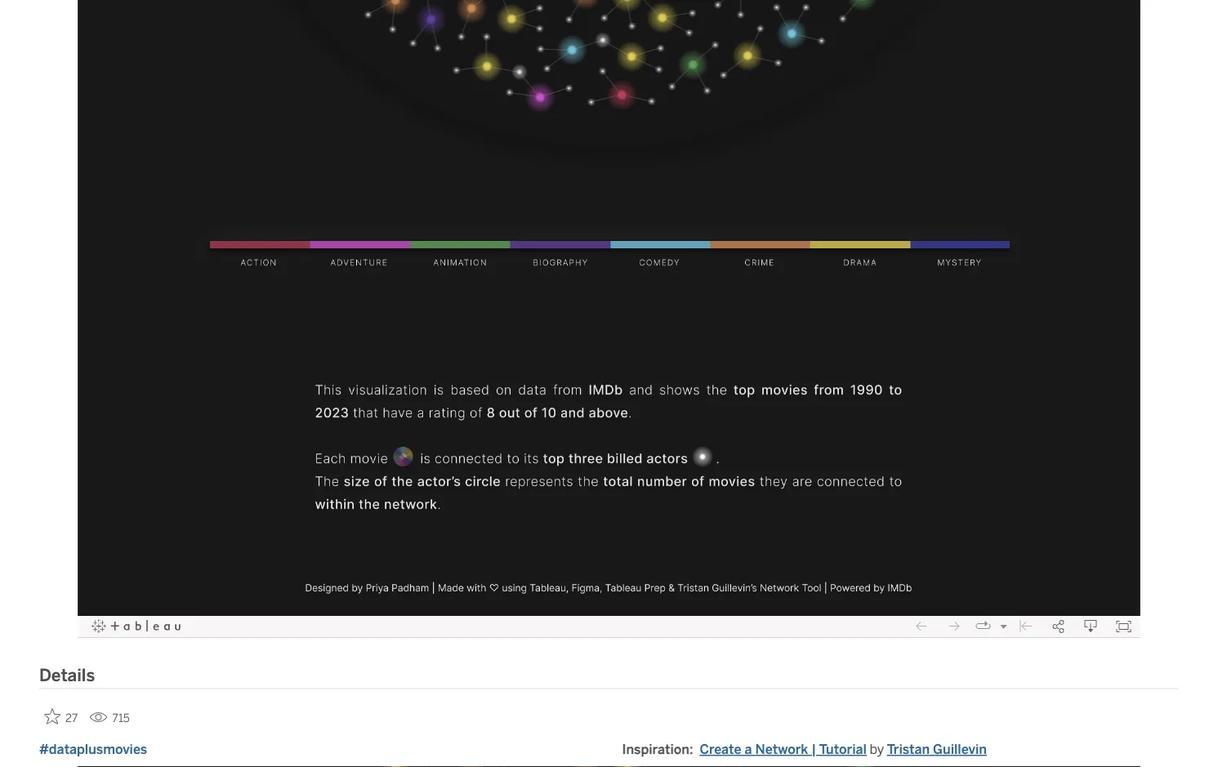 Task type: vqa. For each thing, say whether or not it's contained in the screenshot.
Contributing Dimensions
no



Task type: describe. For each thing, give the bounding box(es) containing it.
Add Favorite button
[[39, 704, 83, 730]]

details
[[39, 666, 95, 686]]

create a network | tutorial link
[[700, 742, 867, 758]]

|
[[812, 742, 817, 758]]

list item containing create a network | tutorial
[[700, 740, 987, 760]]

715 views element
[[83, 705, 136, 732]]

tristan guillevin link
[[888, 742, 987, 758]]

guillevin
[[934, 742, 987, 758]]

#dataplusmovies link
[[39, 742, 147, 758]]

create
[[700, 742, 742, 758]]

#dataplusmovies
[[39, 742, 147, 758]]

27
[[65, 712, 78, 725]]

inspiration : create a network | tutorial by tristan guillevin
[[622, 742, 987, 758]]

tristan
[[888, 742, 930, 758]]



Task type: locate. For each thing, give the bounding box(es) containing it.
a
[[745, 742, 753, 758]]

715
[[112, 712, 130, 725]]

list item
[[700, 740, 987, 760]]

inspiration
[[622, 742, 690, 758]]

network
[[756, 742, 809, 758]]

:
[[690, 742, 694, 758]]

tutorial
[[820, 742, 867, 758]]

by
[[870, 742, 885, 758]]



